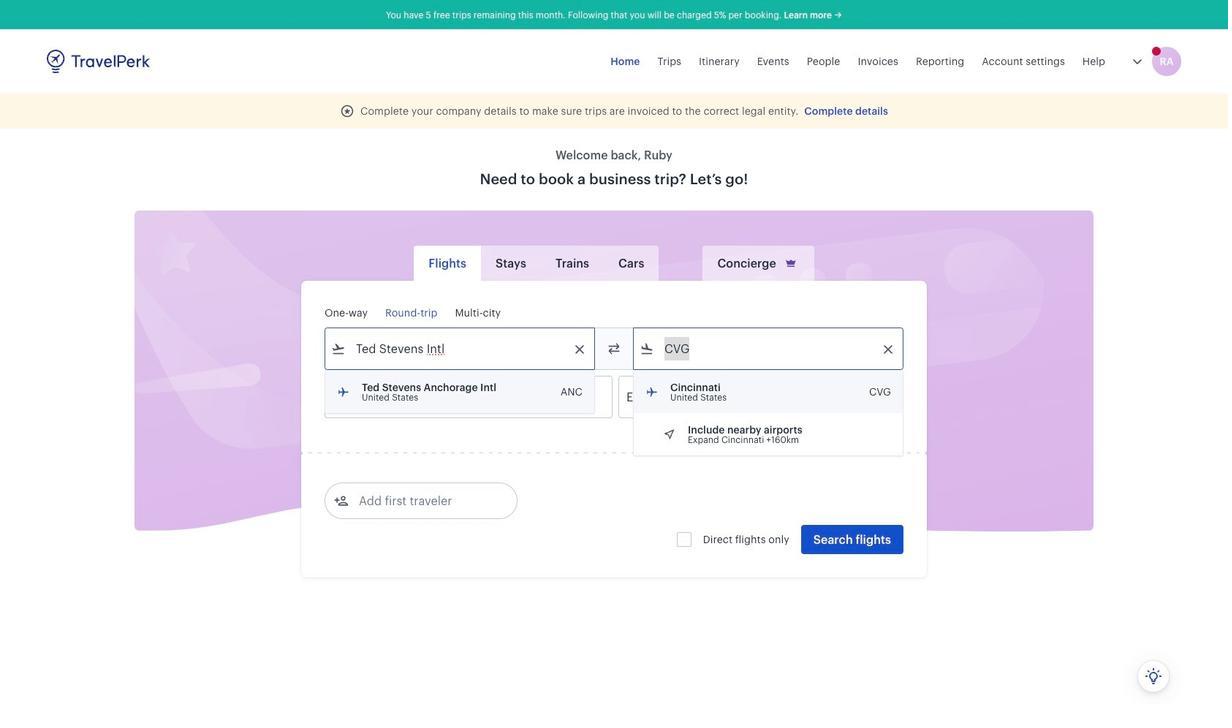 Task type: locate. For each thing, give the bounding box(es) containing it.
Depart text field
[[346, 377, 422, 418]]

From search field
[[346, 337, 576, 361]]

To search field
[[655, 337, 884, 361]]



Task type: describe. For each thing, give the bounding box(es) containing it.
Add first traveler search field
[[349, 489, 501, 513]]

Return text field
[[433, 377, 509, 418]]



